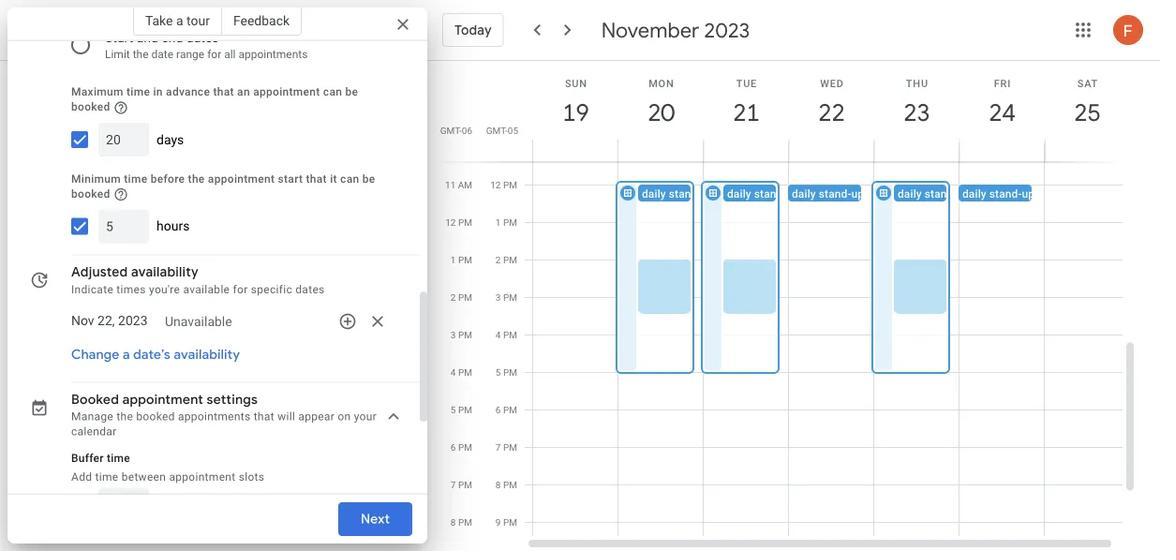 Task type: vqa. For each thing, say whether or not it's contained in the screenshot.
heading within the Calendar element
no



Task type: locate. For each thing, give the bounding box(es) containing it.
12 pm
[[490, 179, 517, 191], [445, 217, 472, 228]]

0 vertical spatial 6
[[496, 404, 501, 416]]

pm
[[503, 179, 517, 191], [458, 217, 472, 228], [503, 217, 517, 228], [458, 254, 472, 266], [503, 254, 517, 266], [458, 292, 472, 303], [503, 292, 517, 303], [458, 329, 472, 341], [503, 329, 517, 341], [458, 367, 472, 378], [503, 367, 517, 378], [458, 404, 472, 416], [503, 404, 517, 416], [458, 442, 472, 453], [503, 442, 517, 453], [458, 479, 472, 491], [503, 479, 517, 491], [458, 517, 472, 528], [503, 517, 517, 528]]

2 pm
[[496, 254, 517, 266], [451, 292, 472, 303]]

4 up from the left
[[957, 187, 970, 201]]

0 horizontal spatial 5
[[451, 404, 456, 416]]

1 down 11
[[451, 254, 456, 266]]

calendar
[[71, 425, 117, 438]]

24
[[988, 97, 1014, 128]]

appointment left the start
[[208, 172, 275, 185]]

grid
[[435, 61, 1138, 551]]

1 vertical spatial a
[[123, 346, 130, 363]]

1 horizontal spatial 4 pm
[[496, 329, 517, 341]]

1 down gmt-05
[[496, 217, 501, 228]]

time for buffer
[[107, 451, 130, 464]]

0 horizontal spatial 7 pm
[[451, 479, 472, 491]]

0 vertical spatial the
[[133, 48, 149, 61]]

advance
[[166, 85, 210, 98]]

0 vertical spatial 1
[[496, 217, 501, 228]]

0 vertical spatial availability
[[131, 264, 199, 281]]

appointment
[[253, 85, 320, 98], [208, 172, 275, 185], [122, 391, 203, 408], [169, 470, 236, 483]]

12
[[490, 179, 501, 191], [445, 217, 456, 228]]

9
[[496, 517, 501, 528]]

can up it
[[323, 85, 342, 98]]

daily stand-up down thursday, november 23 element
[[898, 187, 970, 201]]

Minimum amount of hours before the start of the appointment that it can be booked number field
[[106, 210, 142, 243]]

appointments inside the start and end dates limit the date range for all appointments
[[238, 48, 308, 61]]

that left an
[[213, 85, 234, 98]]

daily for fourth daily stand-up button from left
[[898, 187, 922, 201]]

22 column header
[[788, 61, 874, 162]]

0 horizontal spatial 6
[[451, 442, 456, 453]]

november
[[601, 17, 699, 43]]

appointment inside "buffer time add time between appointment slots"
[[169, 470, 236, 483]]

Buffer time number field
[[106, 488, 142, 522]]

11 am
[[445, 179, 472, 191]]

up down 22 column header
[[787, 187, 799, 201]]

0 vertical spatial 2
[[496, 254, 501, 266]]

19
[[561, 97, 588, 128]]

1 daily stand-up button from the left
[[638, 185, 749, 202]]

0 horizontal spatial 3
[[451, 329, 456, 341]]

0 vertical spatial dates
[[186, 30, 219, 45]]

hours
[[157, 218, 190, 234]]

booked
[[71, 100, 110, 113], [71, 187, 110, 200], [136, 410, 175, 423]]

1 vertical spatial 2
[[451, 292, 456, 303]]

am
[[458, 179, 472, 191]]

0 vertical spatial 8 pm
[[496, 479, 517, 491]]

1 vertical spatial 8
[[451, 517, 456, 528]]

before
[[151, 172, 185, 185]]

booked down minimum on the top left of page
[[71, 187, 110, 200]]

0 vertical spatial booked
[[71, 100, 110, 113]]

21 column header
[[703, 61, 789, 162]]

appointments down feedback button
[[238, 48, 308, 61]]

0 horizontal spatial 6 pm
[[451, 442, 472, 453]]

booked inside maximum time in advance that an appointment can be booked
[[71, 100, 110, 113]]

up
[[701, 187, 714, 201], [787, 187, 799, 201], [851, 187, 864, 201], [957, 187, 970, 201], [1022, 187, 1035, 201]]

time inside minimum time before the appointment start that it can be booked
[[124, 172, 147, 185]]

0 vertical spatial 3
[[496, 292, 501, 303]]

1 vertical spatial 8 pm
[[451, 517, 472, 528]]

0 horizontal spatial 5 pm
[[451, 404, 472, 416]]

8 pm up the 9 pm
[[496, 479, 517, 491]]

can inside minimum time before the appointment start that it can be booked
[[340, 172, 359, 185]]

minimum
[[71, 172, 121, 185]]

0 horizontal spatial a
[[123, 346, 130, 363]]

5 daily from the left
[[962, 187, 987, 201]]

that
[[213, 85, 234, 98], [306, 172, 327, 185], [254, 410, 274, 423]]

4
[[496, 329, 501, 341], [451, 367, 456, 378]]

1 horizontal spatial 4
[[496, 329, 501, 341]]

0 vertical spatial 7 pm
[[496, 442, 517, 453]]

1 vertical spatial availability
[[174, 346, 240, 363]]

2
[[496, 254, 501, 266], [451, 292, 456, 303]]

1 horizontal spatial for
[[233, 283, 248, 296]]

feedback
[[233, 13, 290, 28]]

1 horizontal spatial 5
[[496, 367, 501, 378]]

1 vertical spatial 5
[[451, 404, 456, 416]]

can inside maximum time in advance that an appointment can be booked
[[323, 85, 342, 98]]

21
[[732, 97, 759, 128]]

that inside maximum time in advance that an appointment can be booked
[[213, 85, 234, 98]]

appointment inside maximum time in advance that an appointment can be booked
[[253, 85, 320, 98]]

0 vertical spatial that
[[213, 85, 234, 98]]

0 horizontal spatial that
[[213, 85, 234, 98]]

1 horizontal spatial 2 pm
[[496, 254, 517, 266]]

4 daily from the left
[[898, 187, 922, 201]]

daily stand-up down 24
[[962, 187, 1035, 201]]

tue 21
[[732, 77, 759, 128]]

5 stand- from the left
[[989, 187, 1022, 201]]

up down wednesday, november 22 "element"
[[851, 187, 864, 201]]

19 column header
[[532, 61, 619, 162]]

1 horizontal spatial gmt-
[[486, 125, 508, 136]]

6
[[496, 404, 501, 416], [451, 442, 456, 453]]

1 horizontal spatial dates
[[295, 283, 325, 296]]

8 pm
[[496, 479, 517, 491], [451, 517, 472, 528]]

2 vertical spatial the
[[116, 410, 133, 423]]

gmt- for 05
[[486, 125, 508, 136]]

fri
[[994, 77, 1011, 89]]

stand- down tuesday, november 21 element
[[754, 187, 787, 201]]

booked
[[71, 391, 119, 408]]

1 daily stand-up from the left
[[642, 187, 714, 201]]

daily stand-up button down wednesday, november 22 "element"
[[788, 185, 899, 202]]

1 horizontal spatial 6
[[496, 404, 501, 416]]

end
[[161, 30, 183, 45]]

1 horizontal spatial 12 pm
[[490, 179, 517, 191]]

2 daily from the left
[[727, 187, 751, 201]]

8 pm left 9
[[451, 517, 472, 528]]

on
[[338, 410, 351, 423]]

daily stand-up button down thursday, november 23 element
[[894, 185, 1005, 202]]

25
[[1073, 97, 1100, 128]]

0 vertical spatial a
[[176, 13, 183, 28]]

daily stand-up down monday, november 20 element
[[642, 187, 714, 201]]

stand- down wednesday, november 22 "element"
[[819, 187, 851, 201]]

your
[[354, 410, 377, 423]]

6 pm
[[496, 404, 517, 416], [451, 442, 472, 453]]

1 vertical spatial appointments
[[178, 410, 251, 423]]

1 horizontal spatial 12
[[490, 179, 501, 191]]

appointments down settings
[[178, 410, 251, 423]]

1 vertical spatial dates
[[295, 283, 325, 296]]

1 horizontal spatial 3 pm
[[496, 292, 517, 303]]

0 horizontal spatial for
[[207, 48, 221, 61]]

appointment left slots
[[169, 470, 236, 483]]

availability up you're
[[131, 264, 199, 281]]

7
[[496, 442, 501, 453], [451, 479, 456, 491]]

dates down "tour"
[[186, 30, 219, 45]]

booked appointment settings manage the booked appointments that will appear on your calendar
[[71, 391, 377, 438]]

thursday, november 23 element
[[895, 91, 939, 134]]

a for change
[[123, 346, 130, 363]]

daily for first daily stand-up button from left
[[642, 187, 666, 201]]

1 vertical spatial for
[[233, 283, 248, 296]]

1 vertical spatial 4 pm
[[451, 367, 472, 378]]

1 vertical spatial 1
[[451, 254, 456, 266]]

8
[[496, 479, 501, 491], [451, 517, 456, 528]]

the inside minimum time before the appointment start that it can be booked
[[188, 172, 205, 185]]

gmt-06
[[440, 125, 472, 136]]

1 horizontal spatial be
[[362, 172, 375, 185]]

1 horizontal spatial 8 pm
[[496, 479, 517, 491]]

1 pm down gmt-05
[[496, 217, 517, 228]]

that left it
[[306, 172, 327, 185]]

0 vertical spatial 8
[[496, 479, 501, 491]]

12 pm right am
[[490, 179, 517, 191]]

sun
[[565, 77, 587, 89]]

can
[[323, 85, 342, 98], [340, 172, 359, 185]]

daily stand-up button down monday, november 20 element
[[638, 185, 749, 202]]

0 vertical spatial appointments
[[238, 48, 308, 61]]

0 horizontal spatial 12 pm
[[445, 217, 472, 228]]

0 horizontal spatial dates
[[186, 30, 219, 45]]

1 horizontal spatial 5 pm
[[496, 367, 517, 378]]

the right the manage
[[116, 410, 133, 423]]

daily stand-up button down tuesday, november 21 element
[[723, 185, 834, 202]]

2 vertical spatial booked
[[136, 410, 175, 423]]

gmt-05
[[486, 125, 518, 136]]

1 vertical spatial booked
[[71, 187, 110, 200]]

1 vertical spatial 3 pm
[[451, 329, 472, 341]]

grid containing 19
[[435, 61, 1138, 551]]

12 right am
[[490, 179, 501, 191]]

stand- down thursday, november 23 element
[[925, 187, 957, 201]]

gmt-
[[440, 125, 462, 136], [486, 125, 508, 136]]

dates
[[186, 30, 219, 45], [295, 283, 325, 296]]

1 horizontal spatial 1 pm
[[496, 217, 517, 228]]

appointment inside booked appointment settings manage the booked appointments that will appear on your calendar
[[122, 391, 203, 408]]

1 daily from the left
[[642, 187, 666, 201]]

1 vertical spatial can
[[340, 172, 359, 185]]

date's
[[133, 346, 170, 363]]

dates right specific at the bottom left of page
[[295, 283, 325, 296]]

tue
[[736, 77, 757, 89]]

up down friday, november 24 element
[[1022, 187, 1035, 201]]

1 pm
[[496, 217, 517, 228], [451, 254, 472, 266]]

time right buffer
[[107, 451, 130, 464]]

appointments
[[238, 48, 308, 61], [178, 410, 251, 423]]

12 pm down 11 am
[[445, 217, 472, 228]]

1 vertical spatial 5 pm
[[451, 404, 472, 416]]

change a date's availability button
[[64, 338, 248, 372]]

daily stand-up button down friday, november 24 element
[[959, 185, 1069, 202]]

appointment right an
[[253, 85, 320, 98]]

stand- down friday, november 24 element
[[989, 187, 1022, 201]]

5
[[496, 367, 501, 378], [451, 404, 456, 416]]

change
[[71, 346, 119, 363]]

0 vertical spatial 7
[[496, 442, 501, 453]]

daily down "23"
[[898, 187, 922, 201]]

stand- down monday, november 20 element
[[669, 187, 701, 201]]

1 horizontal spatial 2
[[496, 254, 501, 266]]

12 down 11
[[445, 217, 456, 228]]

take a tour
[[145, 13, 210, 28]]

daily stand-up down 22
[[792, 187, 864, 201]]

1 vertical spatial the
[[188, 172, 205, 185]]

mon
[[649, 77, 674, 89]]

05
[[508, 125, 518, 136]]

up down 21 'column header'
[[701, 187, 714, 201]]

time left 'before'
[[124, 172, 147, 185]]

availability down unavailable
[[174, 346, 240, 363]]

24 column header
[[959, 61, 1045, 162]]

1 horizontal spatial 6 pm
[[496, 404, 517, 416]]

booked up "buffer time add time between appointment slots"
[[136, 410, 175, 423]]

2 vertical spatial that
[[254, 410, 274, 423]]

5 pm
[[496, 367, 517, 378], [451, 404, 472, 416]]

in
[[153, 85, 163, 98]]

8 up 9
[[496, 479, 501, 491]]

0 vertical spatial can
[[323, 85, 342, 98]]

1 horizontal spatial that
[[254, 410, 274, 423]]

06
[[462, 125, 472, 136]]

0 horizontal spatial 7
[[451, 479, 456, 491]]

the right 'before'
[[188, 172, 205, 185]]

3
[[496, 292, 501, 303], [451, 329, 456, 341]]

0 horizontal spatial 4 pm
[[451, 367, 472, 378]]

that inside booked appointment settings manage the booked appointments that will appear on your calendar
[[254, 410, 274, 423]]

it
[[330, 172, 337, 185]]

1 horizontal spatial 7
[[496, 442, 501, 453]]

sat 25
[[1073, 77, 1100, 128]]

thu
[[906, 77, 929, 89]]

daily down wednesday, november 22 "element"
[[792, 187, 816, 201]]

2 horizontal spatial that
[[306, 172, 327, 185]]

appointments inside booked appointment settings manage the booked appointments that will appear on your calendar
[[178, 410, 251, 423]]

stand-
[[669, 187, 701, 201], [754, 187, 787, 201], [819, 187, 851, 201], [925, 187, 957, 201], [989, 187, 1022, 201]]

time inside maximum time in advance that an appointment can be booked
[[127, 85, 150, 98]]

daily down 21
[[727, 187, 751, 201]]

1 gmt- from the left
[[440, 125, 462, 136]]

the down and
[[133, 48, 149, 61]]

time left 'in'
[[127, 85, 150, 98]]

a up end
[[176, 13, 183, 28]]

specific
[[251, 283, 292, 296]]

5 daily stand-up button from the left
[[959, 185, 1069, 202]]

appointment down change a date's availability button at bottom
[[122, 391, 203, 408]]

that left will
[[254, 410, 274, 423]]

23 column header
[[873, 61, 960, 162]]

2 gmt- from the left
[[486, 125, 508, 136]]

1 horizontal spatial a
[[176, 13, 183, 28]]

daily
[[642, 187, 666, 201], [727, 187, 751, 201], [792, 187, 816, 201], [898, 187, 922, 201], [962, 187, 987, 201]]

daily down 20
[[642, 187, 666, 201]]

0 vertical spatial 1 pm
[[496, 217, 517, 228]]

8 left 9
[[451, 517, 456, 528]]

1 pm down 11 am
[[451, 254, 472, 266]]

daily down friday, november 24 element
[[962, 187, 987, 201]]

0 horizontal spatial 2
[[451, 292, 456, 303]]

gmt- right 06 on the left top of the page
[[486, 125, 508, 136]]

between
[[122, 470, 166, 483]]

a left date's
[[123, 346, 130, 363]]

for inside "adjusted availability indicate times you're available for specific dates"
[[233, 283, 248, 296]]

sun 19
[[561, 77, 588, 128]]

3 daily from the left
[[792, 187, 816, 201]]

up down 24 "column header"
[[957, 187, 970, 201]]

can right it
[[340, 172, 359, 185]]

daily stand-up down tuesday, november 21 element
[[727, 187, 799, 201]]

for left all
[[207, 48, 221, 61]]

for inside the start and end dates limit the date range for all appointments
[[207, 48, 221, 61]]

days
[[157, 132, 184, 147]]

0 horizontal spatial 12
[[445, 217, 456, 228]]

gmt- left gmt-05
[[440, 125, 462, 136]]

1
[[496, 217, 501, 228], [451, 254, 456, 266]]

a
[[176, 13, 183, 28], [123, 346, 130, 363]]

for left specific at the bottom left of page
[[233, 283, 248, 296]]

0 horizontal spatial 8 pm
[[451, 517, 472, 528]]

a for take
[[176, 13, 183, 28]]

1 vertical spatial 7
[[451, 479, 456, 491]]

0 horizontal spatial gmt-
[[440, 125, 462, 136]]

booked down maximum
[[71, 100, 110, 113]]

1 vertical spatial 6
[[451, 442, 456, 453]]

0 vertical spatial for
[[207, 48, 221, 61]]

1 vertical spatial 1 pm
[[451, 254, 472, 266]]

0 vertical spatial 12 pm
[[490, 179, 517, 191]]

1 vertical spatial 4
[[451, 367, 456, 378]]

the
[[133, 48, 149, 61], [188, 172, 205, 185], [116, 410, 133, 423]]

3 pm
[[496, 292, 517, 303], [451, 329, 472, 341]]

25 column header
[[1044, 61, 1130, 162]]



Task type: describe. For each thing, give the bounding box(es) containing it.
0 horizontal spatial 3 pm
[[451, 329, 472, 341]]

fri 24
[[988, 77, 1014, 128]]

sunday, november 19 element
[[554, 91, 597, 134]]

1 vertical spatial 7 pm
[[451, 479, 472, 491]]

all
[[224, 48, 236, 61]]

you're
[[149, 283, 180, 296]]

take
[[145, 13, 173, 28]]

mon 20
[[647, 77, 674, 128]]

booked inside minimum time before the appointment start that it can be booked
[[71, 187, 110, 200]]

thu 23
[[902, 77, 929, 128]]

0 vertical spatial 4
[[496, 329, 501, 341]]

0 horizontal spatial 1 pm
[[451, 254, 472, 266]]

Maximum days in advance that an appointment can be booked number field
[[106, 123, 142, 156]]

be inside minimum time before the appointment start that it can be booked
[[362, 172, 375, 185]]

an
[[237, 85, 250, 98]]

dates inside "adjusted availability indicate times you're available for specific dates"
[[295, 283, 325, 296]]

maximum
[[71, 85, 123, 98]]

1 horizontal spatial 8
[[496, 479, 501, 491]]

the inside booked appointment settings manage the booked appointments that will appear on your calendar
[[116, 410, 133, 423]]

start
[[278, 172, 303, 185]]

buffer
[[71, 451, 104, 464]]

tour
[[186, 13, 210, 28]]

appointment inside minimum time before the appointment start that it can be booked
[[208, 172, 275, 185]]

take a tour button
[[133, 6, 222, 36]]

add
[[71, 470, 92, 483]]

20
[[647, 97, 673, 128]]

daily for 1st daily stand-up button from right
[[962, 187, 987, 201]]

maximum time in advance that an appointment can be booked
[[71, 85, 358, 113]]

5 up from the left
[[1022, 187, 1035, 201]]

daily for 2nd daily stand-up button
[[727, 187, 751, 201]]

0 vertical spatial 4 pm
[[496, 329, 517, 341]]

date
[[151, 48, 173, 61]]

1 vertical spatial 2 pm
[[451, 292, 472, 303]]

next button
[[338, 497, 412, 542]]

unavailable
[[165, 313, 232, 329]]

november 2023
[[601, 17, 750, 43]]

next
[[361, 511, 390, 528]]

3 stand- from the left
[[819, 187, 851, 201]]

start
[[105, 30, 133, 45]]

saturday, november 25 element
[[1066, 91, 1109, 134]]

wednesday, november 22 element
[[810, 91, 853, 134]]

1 stand- from the left
[[669, 187, 701, 201]]

buffer time add time between appointment slots
[[71, 451, 265, 483]]

adjusted
[[71, 264, 128, 281]]

wed
[[820, 77, 844, 89]]

20 column header
[[618, 61, 704, 162]]

gmt- for 06
[[440, 125, 462, 136]]

1 horizontal spatial 3
[[496, 292, 501, 303]]

3 daily stand-up from the left
[[792, 187, 864, 201]]

appear
[[298, 410, 335, 423]]

indicate
[[71, 283, 113, 296]]

be inside maximum time in advance that an appointment can be booked
[[345, 85, 358, 98]]

availability inside button
[[174, 346, 240, 363]]

3 daily stand-up button from the left
[[788, 185, 899, 202]]

2 up from the left
[[787, 187, 799, 201]]

1 vertical spatial 12
[[445, 217, 456, 228]]

today button
[[442, 7, 504, 52]]

availability inside "adjusted availability indicate times you're available for specific dates"
[[131, 264, 199, 281]]

3 up from the left
[[851, 187, 864, 201]]

monday, november 20 element
[[640, 91, 683, 134]]

feedback button
[[222, 6, 302, 36]]

4 stand- from the left
[[925, 187, 957, 201]]

will
[[278, 410, 295, 423]]

23
[[902, 97, 929, 128]]

1 up from the left
[[701, 187, 714, 201]]

that inside minimum time before the appointment start that it can be booked
[[306, 172, 327, 185]]

start and end dates limit the date range for all appointments
[[105, 30, 308, 61]]

available
[[183, 283, 230, 296]]

2023
[[704, 17, 750, 43]]

change a date's availability
[[71, 346, 240, 363]]

limit
[[105, 48, 130, 61]]

1 horizontal spatial 7 pm
[[496, 442, 517, 453]]

slots
[[239, 470, 265, 483]]

booked inside booked appointment settings manage the booked appointments that will appear on your calendar
[[136, 410, 175, 423]]

0 vertical spatial 12
[[490, 179, 501, 191]]

today
[[455, 22, 492, 38]]

time for minimum
[[124, 172, 147, 185]]

wed 22
[[817, 77, 844, 128]]

daily for 3rd daily stand-up button from the right
[[792, 187, 816, 201]]

friday, november 24 element
[[981, 91, 1024, 134]]

dates inside the start and end dates limit the date range for all appointments
[[186, 30, 219, 45]]

settings
[[207, 391, 258, 408]]

0 vertical spatial 6 pm
[[496, 404, 517, 416]]

0 vertical spatial 2 pm
[[496, 254, 517, 266]]

9 pm
[[496, 517, 517, 528]]

and
[[136, 30, 158, 45]]

range
[[176, 48, 204, 61]]

1 vertical spatial 6 pm
[[451, 442, 472, 453]]

minimum time before the appointment start that it can be booked
[[71, 172, 375, 200]]

1 vertical spatial 12 pm
[[445, 217, 472, 228]]

time right add
[[95, 470, 118, 483]]

adjusted availability indicate times you're available for specific dates
[[71, 264, 325, 296]]

4 daily stand-up button from the left
[[894, 185, 1005, 202]]

5 daily stand-up from the left
[[962, 187, 1035, 201]]

0 horizontal spatial 1
[[451, 254, 456, 266]]

22
[[817, 97, 844, 128]]

2 daily stand-up from the left
[[727, 187, 799, 201]]

times
[[117, 283, 146, 296]]

0 horizontal spatial 4
[[451, 367, 456, 378]]

4 daily stand-up from the left
[[898, 187, 970, 201]]

2 stand- from the left
[[754, 187, 787, 201]]

the inside the start and end dates limit the date range for all appointments
[[133, 48, 149, 61]]

0 vertical spatial 5
[[496, 367, 501, 378]]

0 vertical spatial 3 pm
[[496, 292, 517, 303]]

time for maximum
[[127, 85, 150, 98]]

0 vertical spatial 5 pm
[[496, 367, 517, 378]]

11
[[445, 179, 456, 191]]

Date text field
[[71, 310, 148, 332]]

0 horizontal spatial 8
[[451, 517, 456, 528]]

2 daily stand-up button from the left
[[723, 185, 834, 202]]

tuesday, november 21 element
[[725, 91, 768, 134]]

manage
[[71, 410, 113, 423]]

sat
[[1077, 77, 1098, 89]]

1 vertical spatial 3
[[451, 329, 456, 341]]



